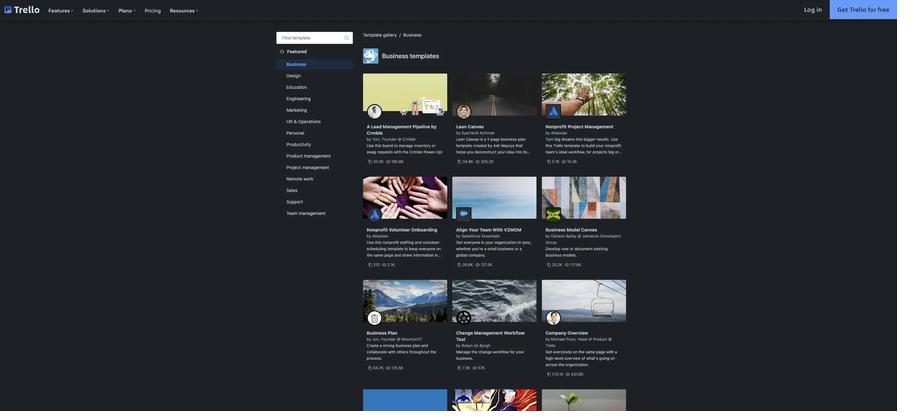 Task type: locate. For each thing, give the bounding box(es) containing it.
on right going
[[611, 357, 615, 361]]

management for product management
[[304, 153, 331, 159]]

page up going
[[597, 350, 606, 355]]

your inside change management workflow tool by robyn de burgh manage the change workflow for your business.
[[516, 350, 524, 355]]

1 vertical spatial atlassian image
[[367, 208, 382, 223]]

nonprofit inside nonprofit project management by atlassian turn big dreams into bigger results. use this trello template to build your nonprofit team's ideal workflow, for projects big or small.
[[546, 124, 567, 129]]

1 vertical spatial on
[[573, 350, 578, 355]]

1 horizontal spatial everyone
[[464, 240, 480, 245]]

this down toni,
[[375, 144, 382, 148]]

the up real-
[[367, 253, 373, 258]]

0 horizontal spatial for
[[510, 350, 515, 355]]

with up 185.8k
[[394, 150, 402, 155]]

get up high-
[[546, 350, 552, 355]]

2.1k
[[552, 159, 560, 164], [388, 263, 395, 268]]

1 vertical spatial nonprofit
[[367, 227, 388, 233]]

0 horizontal spatial to
[[394, 144, 398, 148]]

1 vertical spatial project
[[287, 165, 301, 170]]

1 horizontal spatial of
[[589, 337, 592, 342]]

crmble
[[367, 130, 383, 136], [403, 137, 416, 142], [410, 150, 423, 155]]

for inside change management workflow tool by robyn de burgh manage the change workflow for your business.
[[510, 350, 515, 355]]

0 horizontal spatial atlassian
[[372, 234, 389, 239]]

0 horizontal spatial management
[[383, 124, 412, 129]]

business link up business templates
[[403, 32, 422, 38]]

1 horizontal spatial nonprofit
[[546, 124, 567, 129]]

117.6k
[[570, 263, 582, 268]]

nonprofit project management by atlassian turn big dreams into bigger results. use this trello template to build your nonprofit team's ideal workflow, for projects big or small.
[[546, 124, 622, 161]]

2 horizontal spatial to
[[581, 144, 585, 148]]

0 vertical spatial trello
[[850, 5, 867, 14]]

atlassian inside nonprofit volunteer onboarding by atlassian use this nonprofit staffing and volunteer scheduling template to keep everyone on the same page and share information in real-time.
[[372, 234, 389, 239]]

use inside "a lead management pipeline by crmble by toni, founder @ crmble use this board to manage inventory or swag requests with the crmble power-up!"
[[367, 144, 374, 148]]

the down manage
[[403, 150, 409, 155]]

use for a lead management pipeline by crmble
[[367, 144, 374, 148]]

build
[[586, 144, 595, 148]]

use up scheduling
[[367, 240, 374, 245]]

template gallery link
[[363, 32, 397, 38]]

time.
[[375, 260, 384, 264]]

2 horizontal spatial for
[[868, 5, 877, 14]]

1 vertical spatial business link
[[276, 59, 353, 70]]

page inside lean canvas by syarfandi achmad lean canvas is a 1-page business plan template created by ash maurya that helps you deconstruct your idea into its key assumptions.
[[491, 137, 500, 142]]

template up helps
[[456, 144, 472, 148]]

sales
[[287, 188, 298, 193]]

featured
[[287, 49, 307, 54]]

or up power-
[[432, 144, 436, 148]]

1 horizontal spatial project
[[568, 124, 584, 129]]

founder up board
[[382, 137, 397, 142]]

@ inside "a lead management pipeline by crmble by toni, founder @ crmble use this board to manage inventory or swag requests with the crmble power-up!"
[[398, 137, 402, 142]]

0 horizontal spatial plan
[[413, 344, 421, 349]]

1 horizontal spatial to
[[405, 247, 408, 252]]

page
[[491, 137, 500, 142], [385, 253, 394, 258], [597, 350, 606, 355]]

1 vertical spatial 2.1k
[[388, 263, 395, 268]]

the inside "a lead management pipeline by crmble by toni, founder @ crmble use this board to manage inventory or swag requests with the crmble power-up!"
[[403, 150, 409, 155]]

into down the that
[[515, 150, 522, 155]]

0 horizontal spatial nonprofit
[[383, 240, 399, 245]]

this inside "a lead management pipeline by crmble by toni, founder @ crmble use this board to manage inventory or swag requests with the crmble power-up!"
[[375, 144, 382, 148]]

0 horizontal spatial atlassian image
[[367, 208, 382, 223]]

sales link
[[276, 186, 353, 196]]

plan inside business plan by jon, founder @ mountain17 create a strong business plan and collaborate with others throughout the process.
[[413, 344, 421, 349]]

with inside company overview by michael pryor, head of product @ trello get everybody on the same page with a high-level overview of what's going on across the organization.
[[607, 350, 614, 355]]

management down 'product management' link
[[302, 165, 329, 170]]

toni,
[[372, 137, 381, 142]]

nonprofit up the turn
[[546, 124, 567, 129]]

of left what's
[[582, 357, 586, 361]]

by up scheduling
[[367, 234, 371, 239]]

0 vertical spatial nonprofit
[[605, 144, 622, 148]]

or right new
[[570, 247, 574, 252]]

0 vertical spatial plan
[[518, 137, 526, 142]]

use right results.
[[611, 137, 618, 142]]

hr
[[287, 119, 293, 124]]

1 horizontal spatial same
[[586, 350, 596, 355]]

Find template field
[[276, 32, 353, 44]]

for right workflow
[[510, 350, 515, 355]]

business inside business model canvas by oshane bailey @ jamaican developers group develop new or document existing business models.
[[546, 253, 562, 258]]

1 horizontal spatial atlassian image
[[546, 104, 561, 120]]

2 horizontal spatial on
[[611, 357, 615, 361]]

business up "oshane"
[[546, 227, 566, 233]]

information
[[413, 253, 434, 258]]

0 horizontal spatial project
[[287, 165, 301, 170]]

and up the throughout at the left of the page
[[422, 344, 428, 349]]

0 vertical spatial page
[[491, 137, 500, 142]]

ideal
[[559, 150, 568, 155]]

or inside align your team with v2mom by salesforce essentials get everyone in your organization in sync, whether you're a small business or a global company.
[[515, 247, 519, 252]]

1 vertical spatial nonprofit
[[383, 240, 399, 245]]

business inside business model canvas by oshane bailey @ jamaican developers group develop new or document existing business models.
[[546, 227, 566, 233]]

business
[[403, 32, 422, 38], [382, 52, 409, 60], [287, 62, 306, 67], [546, 227, 566, 233], [367, 331, 387, 336]]

business up others at the left of page
[[396, 344, 412, 349]]

business down develop
[[546, 253, 562, 258]]

dreams
[[562, 137, 575, 142]]

project up remote
[[287, 165, 301, 170]]

management up "burgh"
[[474, 331, 503, 336]]

1 vertical spatial use
[[367, 144, 374, 148]]

2 vertical spatial get
[[546, 350, 552, 355]]

template down staffing
[[388, 247, 404, 252]]

burgh
[[480, 344, 491, 349]]

the inside nonprofit volunteer onboarding by atlassian use this nonprofit staffing and volunteer scheduling template to keep everyone on the same page and share information in real-time.
[[367, 253, 373, 258]]

use up swag
[[367, 144, 374, 148]]

@ up manage
[[398, 137, 402, 142]]

atlassian up scheduling
[[372, 234, 389, 239]]

organization
[[495, 240, 517, 245]]

big right the turn
[[555, 137, 561, 142]]

of
[[589, 337, 592, 342], [582, 357, 586, 361]]

same inside nonprofit volunteer onboarding by atlassian use this nonprofit staffing and volunteer scheduling template to keep everyone on the same page and share information in real-time.
[[374, 253, 384, 258]]

the
[[403, 150, 409, 155], [367, 253, 373, 258], [431, 350, 436, 355], [472, 350, 478, 355], [579, 350, 585, 355], [559, 363, 565, 368]]

1 horizontal spatial for
[[587, 150, 592, 155]]

align
[[456, 227, 468, 233]]

team up the essentials
[[480, 227, 492, 233]]

pricing
[[145, 7, 161, 14]]

nonprofit up scheduling
[[367, 227, 388, 233]]

real-
[[367, 260, 375, 264]]

2 lean from the top
[[456, 137, 465, 142]]

2.1k down team's
[[552, 159, 560, 164]]

founder inside "a lead management pipeline by crmble by toni, founder @ crmble use this board to manage inventory or swag requests with the crmble power-up!"
[[382, 137, 397, 142]]

get inside align your team with v2mom by salesforce essentials get everyone in your organization in sync, whether you're a small business or a global company.
[[456, 240, 463, 245]]

business up jon, on the left bottom of the page
[[367, 331, 387, 336]]

1 horizontal spatial atlassian
[[551, 131, 568, 136]]

or down organization
[[515, 247, 519, 252]]

nonprofit down results.
[[605, 144, 622, 148]]

jamaican
[[583, 234, 600, 239]]

0 vertical spatial for
[[868, 5, 877, 14]]

assumptions.
[[464, 156, 488, 161]]

page inside nonprofit volunteer onboarding by atlassian use this nonprofit staffing and volunteer scheduling template to keep everyone on the same page and share information in real-time.
[[385, 253, 394, 258]]

everyone
[[464, 240, 480, 245], [419, 247, 436, 252]]

strong
[[383, 344, 395, 349]]

26.6k
[[463, 263, 473, 268]]

small
[[488, 247, 497, 252]]

new
[[562, 247, 569, 252]]

management inside nonprofit project management by atlassian turn big dreams into bigger results. use this trello template to build your nonprofit team's ideal workflow, for projects big or small.
[[585, 124, 614, 129]]

0 horizontal spatial same
[[374, 253, 384, 258]]

1 horizontal spatial into
[[576, 137, 583, 142]]

business up maurya
[[501, 137, 517, 142]]

1 vertical spatial atlassian
[[372, 234, 389, 239]]

big right projects
[[609, 150, 614, 155]]

lean up syarfandi at the right of the page
[[456, 124, 467, 129]]

this inside nonprofit project management by atlassian turn big dreams into bigger results. use this trello template to build your nonprofit team's ideal workflow, for projects big or small.
[[546, 144, 552, 148]]

1 horizontal spatial 2.1k
[[552, 159, 560, 164]]

to left build
[[581, 144, 585, 148]]

for
[[868, 5, 877, 14], [587, 150, 592, 155], [510, 350, 515, 355]]

0 vertical spatial atlassian image
[[546, 104, 561, 120]]

find
[[282, 35, 291, 41]]

document
[[575, 247, 593, 252]]

pryor,
[[566, 337, 577, 342]]

or inside nonprofit project management by atlassian turn big dreams into bigger results. use this trello template to build your nonprofit team's ideal workflow, for projects big or small.
[[615, 150, 619, 155]]

atlassian inside nonprofit project management by atlassian turn big dreams into bigger results. use this trello template to build your nonprofit team's ideal workflow, for projects big or small.
[[551, 131, 568, 136]]

or right projects
[[615, 150, 619, 155]]

team down support
[[287, 211, 298, 216]]

design link
[[276, 71, 353, 81]]

management down support link
[[299, 211, 326, 216]]

0 vertical spatial atlassian
[[551, 131, 568, 136]]

your
[[596, 144, 604, 148], [498, 150, 506, 155], [486, 240, 494, 245], [516, 350, 524, 355]]

a lead management pipeline by crmble by toni, founder @ crmble use this board to manage inventory or swag requests with the crmble power-up!
[[367, 124, 443, 155]]

volunteer
[[423, 240, 440, 245]]

0 horizontal spatial of
[[582, 357, 586, 361]]

1 vertical spatial plan
[[413, 344, 421, 349]]

management for lead
[[383, 124, 412, 129]]

0 vertical spatial get
[[838, 5, 849, 14]]

1 horizontal spatial business link
[[403, 32, 422, 38]]

0 vertical spatial same
[[374, 253, 384, 258]]

michael pryor, head of product @ trello image
[[546, 311, 561, 326]]

your up projects
[[596, 144, 604, 148]]

board
[[383, 144, 393, 148]]

trello inside nonprofit project management by atlassian turn big dreams into bigger results. use this trello template to build your nonprofit team's ideal workflow, for projects big or small.
[[554, 144, 564, 148]]

2 vertical spatial management
[[299, 211, 326, 216]]

everyone down salesforce
[[464, 240, 480, 245]]

30.3k
[[373, 159, 384, 164]]

plan up the that
[[518, 137, 526, 142]]

in up 'you're'
[[482, 240, 485, 245]]

2 horizontal spatial page
[[597, 350, 606, 355]]

1 vertical spatial management
[[302, 165, 329, 170]]

0 vertical spatial big
[[555, 137, 561, 142]]

template up the "featured" on the left top
[[292, 35, 311, 41]]

management
[[304, 153, 331, 159], [302, 165, 329, 170], [299, 211, 326, 216]]

trello up ideal on the right top
[[554, 144, 564, 148]]

product down productivity
[[287, 153, 303, 159]]

with down strong
[[388, 350, 396, 355]]

0 vertical spatial nonprofit
[[546, 124, 567, 129]]

use inside nonprofit volunteer onboarding by atlassian use this nonprofit staffing and volunteer scheduling template to keep everyone on the same page and share information in real-time.
[[367, 240, 374, 245]]

for down build
[[587, 150, 592, 155]]

by left jon, on the left bottom of the page
[[367, 337, 371, 342]]

in left sync,
[[518, 240, 521, 245]]

use inside nonprofit project management by atlassian turn big dreams into bigger results. use this trello template to build your nonprofit team's ideal workflow, for projects big or small.
[[611, 137, 618, 142]]

by left michael
[[546, 337, 550, 342]]

get trello for free link
[[830, 0, 898, 19]]

and up keep
[[415, 240, 422, 245]]

1 horizontal spatial on
[[573, 350, 578, 355]]

nonprofit inside nonprofit volunteer onboarding by atlassian use this nonprofit staffing and volunteer scheduling template to keep everyone on the same page and share information in real-time.
[[367, 227, 388, 233]]

a inside lean canvas by syarfandi achmad lean canvas is a 1-page business plan template created by ash maurya that helps you deconstruct your idea into its key assumptions.
[[484, 137, 486, 142]]

michael
[[551, 337, 565, 342]]

mountain17
[[402, 337, 422, 342]]

2 vertical spatial crmble
[[410, 150, 423, 155]]

by up the turn
[[546, 131, 550, 136]]

atlassian image for nonprofit volunteer onboarding
[[367, 208, 382, 223]]

canvas up syarfandi at the right of the page
[[468, 124, 484, 129]]

by left syarfandi at the right of the page
[[456, 131, 461, 136]]

education link
[[276, 82, 353, 92]]

management inside "a lead management pipeline by crmble by toni, founder @ crmble use this board to manage inventory or swag requests with the crmble power-up!"
[[383, 124, 412, 129]]

template inside nonprofit project management by atlassian turn big dreams into bigger results. use this trello template to build your nonprofit team's ideal workflow, for projects big or small.
[[565, 144, 580, 148]]

business up design on the left top
[[287, 62, 306, 67]]

founder up strong
[[381, 337, 396, 342]]

management for project
[[585, 124, 614, 129]]

template down dreams
[[565, 144, 580, 148]]

remote work link
[[276, 174, 353, 184]]

2 vertical spatial page
[[597, 350, 606, 355]]

business
[[501, 137, 517, 142], [498, 247, 514, 252], [546, 253, 562, 258], [396, 344, 412, 349]]

1 horizontal spatial plan
[[518, 137, 526, 142]]

marketing link
[[276, 105, 353, 115]]

to inside "a lead management pipeline by crmble by toni, founder @ crmble use this board to manage inventory or swag requests with the crmble power-up!"
[[394, 144, 398, 148]]

crmble down lead
[[367, 130, 383, 136]]

1 vertical spatial same
[[586, 350, 596, 355]]

that
[[516, 144, 523, 148]]

manage
[[399, 144, 413, 148]]

sync,
[[522, 240, 532, 245]]

0 horizontal spatial into
[[515, 150, 522, 155]]

this for turn
[[546, 144, 552, 148]]

0 vertical spatial product
[[287, 153, 303, 159]]

canvas down syarfandi at the right of the page
[[466, 137, 479, 142]]

plans
[[118, 7, 132, 14]]

1 horizontal spatial page
[[491, 137, 500, 142]]

workflow
[[493, 350, 509, 355]]

by inside change management workflow tool by robyn de burgh manage the change workflow for your business.
[[456, 344, 461, 349]]

nonprofit inside nonprofit volunteer onboarding by atlassian use this nonprofit staffing and volunteer scheduling template to keep everyone on the same page and share information in real-time.
[[383, 240, 399, 245]]

everyone up information
[[419, 247, 436, 252]]

in inside nonprofit volunteer onboarding by atlassian use this nonprofit staffing and volunteer scheduling template to keep everyone on the same page and share information in real-time.
[[435, 253, 438, 258]]

2 vertical spatial canvas
[[581, 227, 598, 233]]

1 vertical spatial lean
[[456, 137, 465, 142]]

deconstruct
[[475, 150, 497, 155]]

your
[[469, 227, 479, 233]]

and left share
[[395, 253, 401, 258]]

into
[[576, 137, 583, 142], [515, 150, 522, 155]]

1 vertical spatial and
[[395, 253, 401, 258]]

nonprofit
[[546, 124, 567, 129], [367, 227, 388, 233]]

127.5k
[[481, 263, 493, 268]]

nonprofit up scheduling
[[383, 240, 399, 245]]

1 vertical spatial founder
[[381, 337, 396, 342]]

education
[[287, 85, 307, 90]]

lean down syarfandi at the right of the page
[[456, 137, 465, 142]]

1 vertical spatial product
[[593, 337, 607, 342]]

in right information
[[435, 253, 438, 258]]

canvas
[[468, 124, 484, 129], [466, 137, 479, 142], [581, 227, 598, 233]]

with inside business plan by jon, founder @ mountain17 create a strong business plan and collaborate with others throughout the process.
[[388, 350, 396, 355]]

0 horizontal spatial team
[[287, 211, 298, 216]]

project inside nonprofit project management by atlassian turn big dreams into bigger results. use this trello template to build your nonprofit team's ideal workflow, for projects big or small.
[[568, 124, 584, 129]]

to
[[394, 144, 398, 148], [581, 144, 585, 148], [405, 247, 408, 252]]

product management link
[[276, 151, 353, 161]]

same up time.
[[374, 253, 384, 258]]

2 horizontal spatial management
[[585, 124, 614, 129]]

0 vertical spatial everyone
[[464, 240, 480, 245]]

with
[[493, 227, 503, 233]]

plan up the throughout at the left of the page
[[413, 344, 421, 349]]

scheduling
[[367, 247, 387, 252]]

10.3k
[[567, 159, 577, 164]]

trello down michael
[[546, 344, 556, 349]]

0 vertical spatial project
[[568, 124, 584, 129]]

product right head
[[593, 337, 607, 342]]

1 vertical spatial of
[[582, 357, 586, 361]]

1 vertical spatial for
[[587, 150, 592, 155]]

get right log in
[[838, 5, 849, 14]]

1 vertical spatial team
[[480, 227, 492, 233]]

business for the leftmost "business" link
[[287, 62, 306, 67]]

1 vertical spatial trello
[[554, 144, 564, 148]]

by up the group
[[546, 234, 550, 239]]

0 horizontal spatial nonprofit
[[367, 227, 388, 233]]

trello left free
[[850, 5, 867, 14]]

2 horizontal spatial get
[[838, 5, 849, 14]]

nonprofit for nonprofit volunteer onboarding
[[367, 227, 388, 233]]

page up ash
[[491, 137, 500, 142]]

by down tool
[[456, 344, 461, 349]]

to inside nonprofit project management by atlassian turn big dreams into bigger results. use this trello template to build your nonprofit team's ideal workflow, for projects big or small.
[[581, 144, 585, 148]]

1 horizontal spatial get
[[546, 350, 552, 355]]

@ up going
[[609, 337, 612, 342]]

free
[[878, 5, 890, 14]]

175.5k
[[391, 366, 403, 371]]

into inside lean canvas by syarfandi achmad lean canvas is a 1-page business plan template created by ash maurya that helps you deconstruct your idea into its key assumptions.
[[515, 150, 522, 155]]

1 vertical spatial page
[[385, 253, 394, 258]]

0 vertical spatial canvas
[[468, 124, 484, 129]]

on inside nonprofit volunteer onboarding by atlassian use this nonprofit staffing and volunteer scheduling template to keep everyone on the same page and share information in real-time.
[[437, 247, 441, 252]]

you
[[467, 150, 474, 155]]

atlassian image
[[546, 104, 561, 120], [367, 208, 382, 223]]

1 horizontal spatial management
[[474, 331, 503, 336]]

with
[[394, 150, 402, 155], [388, 350, 396, 355], [607, 350, 614, 355]]

1 horizontal spatial big
[[609, 150, 614, 155]]

level
[[555, 357, 564, 361]]

page down scheduling
[[385, 253, 394, 258]]

robyn de burgh image
[[456, 311, 472, 326]]

business plan by jon, founder @ mountain17 create a strong business plan and collaborate with others throughout the process.
[[367, 331, 436, 361]]

use for nonprofit project management
[[611, 137, 618, 142]]

into left bigger
[[576, 137, 583, 142]]

crmble down inventory
[[410, 150, 423, 155]]

2 vertical spatial for
[[510, 350, 515, 355]]

of right head
[[589, 337, 592, 342]]

1 vertical spatial into
[[515, 150, 522, 155]]

@ down plan
[[397, 337, 401, 342]]

2.1k right time.
[[388, 263, 395, 268]]

2 vertical spatial use
[[367, 240, 374, 245]]

trello image
[[4, 6, 39, 13], [5, 6, 39, 13]]

crmble up manage
[[403, 137, 416, 142]]

0 horizontal spatial on
[[437, 247, 441, 252]]

same
[[374, 253, 384, 258], [586, 350, 596, 355]]

management up results.
[[585, 124, 614, 129]]

0 vertical spatial team
[[287, 211, 298, 216]]

1 horizontal spatial team
[[480, 227, 492, 233]]

management for project management
[[302, 165, 329, 170]]

business inside business plan by jon, founder @ mountain17 create a strong business plan and collaborate with others throughout the process.
[[367, 331, 387, 336]]

@ inside business plan by jon, founder @ mountain17 create a strong business plan and collaborate with others throughout the process.
[[397, 337, 401, 342]]

with up going
[[607, 350, 614, 355]]

management right lead
[[383, 124, 412, 129]]

project
[[568, 124, 584, 129], [287, 165, 301, 170]]

0 horizontal spatial get
[[456, 240, 463, 245]]

featured link
[[276, 47, 353, 57]]

your inside nonprofit project management by atlassian turn big dreams into bigger results. use this trello template to build your nonprofit team's ideal workflow, for projects big or small.
[[596, 144, 604, 148]]

business icon image
[[363, 48, 378, 64]]

the right the throughout at the left of the page
[[431, 350, 436, 355]]

to down staffing
[[405, 247, 408, 252]]

your right workflow
[[516, 350, 524, 355]]

2 vertical spatial trello
[[546, 344, 556, 349]]

by inside nonprofit volunteer onboarding by atlassian use this nonprofit staffing and volunteer scheduling template to keep everyone on the same page and share information in real-time.
[[367, 234, 371, 239]]

atlassian up dreams
[[551, 131, 568, 136]]

you're
[[472, 247, 483, 252]]

for inside get trello for free link
[[868, 5, 877, 14]]

0 horizontal spatial page
[[385, 253, 394, 258]]

1 horizontal spatial product
[[593, 337, 607, 342]]

1 vertical spatial everyone
[[419, 247, 436, 252]]

0 vertical spatial into
[[576, 137, 583, 142]]

business.
[[456, 357, 473, 361]]

1 vertical spatial get
[[456, 240, 463, 245]]

0 horizontal spatial everyone
[[419, 247, 436, 252]]

founder
[[382, 137, 397, 142], [381, 337, 396, 342]]



Task type: vqa. For each thing, say whether or not it's contained in the screenshot.


Task type: describe. For each thing, give the bounding box(es) containing it.
page inside company overview by michael pryor, head of product @ trello get everybody on the same page with a high-level overview of what's going on across the organization.
[[597, 350, 606, 355]]

personal
[[287, 130, 304, 136]]

0 horizontal spatial product
[[287, 153, 303, 159]]

25.2k
[[552, 263, 563, 268]]

overview
[[565, 357, 581, 361]]

templates
[[410, 52, 439, 60]]

personal link
[[276, 128, 353, 138]]

business inside business plan by jon, founder @ mountain17 create a strong business plan and collaborate with others throughout the process.
[[396, 344, 412, 349]]

everyone inside align your team with v2mom by salesforce essentials get everyone in your organization in sync, whether you're a small business or a global company.
[[464, 240, 480, 245]]

swag
[[367, 150, 376, 155]]

34.9k
[[463, 159, 473, 164]]

small.
[[546, 156, 556, 161]]

with inside "a lead management pipeline by crmble by toni, founder @ crmble use this board to manage inventory or swag requests with the crmble power-up!"
[[394, 150, 402, 155]]

features
[[48, 7, 70, 14]]

product management
[[287, 153, 331, 159]]

team management
[[287, 211, 326, 216]]

team's
[[546, 150, 558, 155]]

organization.
[[566, 363, 589, 368]]

by left toni,
[[367, 137, 371, 142]]

turn
[[546, 137, 554, 142]]

your inside lean canvas by syarfandi achmad lean canvas is a 1-page business plan template created by ash maurya that helps you deconstruct your idea into its key assumptions.
[[498, 150, 506, 155]]

plan
[[388, 331, 397, 336]]

in right log
[[817, 5, 822, 14]]

template gallery
[[363, 32, 397, 38]]

by inside business model canvas by oshane bailey @ jamaican developers group develop new or document existing business models.
[[546, 234, 550, 239]]

get trello for free
[[838, 5, 890, 14]]

high-
[[546, 357, 555, 361]]

share
[[402, 253, 412, 258]]

get inside get trello for free link
[[838, 5, 849, 14]]

this inside nonprofit volunteer onboarding by atlassian use this nonprofit staffing and volunteer scheduling template to keep everyone on the same page and share information in real-time.
[[375, 240, 382, 245]]

by down '1-' in the right of the page
[[488, 144, 493, 148]]

is
[[480, 137, 483, 142]]

v2mom
[[504, 227, 522, 233]]

productivity
[[287, 142, 311, 147]]

essentials
[[482, 234, 500, 239]]

business for top "business" link
[[403, 32, 422, 38]]

0 horizontal spatial 2.1k
[[388, 263, 395, 268]]

trello inside company overview by michael pryor, head of product @ trello get everybody on the same page with a high-level overview of what's going on across the organization.
[[546, 344, 556, 349]]

remote
[[287, 176, 302, 182]]

0 vertical spatial crmble
[[367, 130, 383, 136]]

business inside lean canvas by syarfandi achmad lean canvas is a 1-page business plan template created by ash maurya that helps you deconstruct your idea into its key assumptions.
[[501, 137, 517, 142]]

by inside company overview by michael pryor, head of product @ trello get everybody on the same page with a high-level overview of what's going on across the organization.
[[546, 337, 550, 342]]

business model canvas by oshane bailey @ jamaican developers group develop new or document existing business models.
[[546, 227, 621, 258]]

0 vertical spatial 2.1k
[[552, 159, 560, 164]]

syarfandi achmad image
[[456, 104, 472, 120]]

workflow,
[[569, 150, 586, 155]]

remote work
[[287, 176, 314, 182]]

this for crmble
[[375, 144, 382, 148]]

power-
[[424, 150, 437, 155]]

310
[[373, 263, 380, 268]]

log
[[805, 5, 815, 14]]

management inside change management workflow tool by robyn de burgh manage the change workflow for your business.
[[474, 331, 503, 336]]

or inside business model canvas by oshane bailey @ jamaican developers group develop new or document existing business models.
[[570, 247, 574, 252]]

overview
[[568, 331, 588, 336]]

created
[[473, 144, 487, 148]]

work
[[304, 176, 314, 182]]

a
[[367, 124, 370, 129]]

atlassian for project
[[551, 131, 568, 136]]

template
[[363, 32, 382, 38]]

1 lean from the top
[[456, 124, 467, 129]]

find template
[[282, 35, 311, 41]]

workflow
[[504, 331, 525, 336]]

plan inside lean canvas by syarfandi achmad lean canvas is a 1-page business plan template created by ash maurya that helps you deconstruct your idea into its key assumptions.
[[518, 137, 526, 142]]

key
[[456, 156, 463, 161]]

the inside change management workflow tool by robyn de burgh manage the change workflow for your business.
[[472, 350, 478, 355]]

everybody
[[553, 350, 572, 355]]

solutions
[[83, 7, 106, 14]]

everyone inside nonprofit volunteer onboarding by atlassian use this nonprofit staffing and volunteer scheduling template to keep everyone on the same page and share information in real-time.
[[419, 247, 436, 252]]

design
[[287, 73, 301, 78]]

template inside nonprofit volunteer onboarding by atlassian use this nonprofit staffing and volunteer scheduling template to keep everyone on the same page and share information in real-time.
[[388, 247, 404, 252]]

robyn
[[462, 344, 473, 349]]

173.1k
[[552, 373, 564, 377]]

185.8k
[[392, 159, 404, 164]]

change
[[479, 350, 492, 355]]

syarfandi
[[462, 131, 479, 136]]

business inside align your team with v2mom by salesforce essentials get everyone in your organization in sync, whether you're a small business or a global company.
[[498, 247, 514, 252]]

205.2k
[[481, 159, 494, 164]]

your inside align your team with v2mom by salesforce essentials get everyone in your organization in sync, whether you're a small business or a global company.
[[486, 240, 494, 245]]

group
[[546, 240, 557, 245]]

jon, founder @ mountain17 image
[[367, 311, 382, 326]]

atlassian for volunteer
[[372, 234, 389, 239]]

oshane bailey @ jamaican developers group image
[[546, 208, 561, 223]]

same inside company overview by michael pryor, head of product @ trello get everybody on the same page with a high-level overview of what's going on across the organization.
[[586, 350, 596, 355]]

template inside lean canvas by syarfandi achmad lean canvas is a 1-page business plan template created by ash maurya that helps you deconstruct your idea into its key assumptions.
[[456, 144, 472, 148]]

to inside nonprofit volunteer onboarding by atlassian use this nonprofit staffing and volunteer scheduling template to keep everyone on the same page and share information in real-time.
[[405, 247, 408, 252]]

global
[[456, 253, 467, 258]]

de
[[474, 344, 479, 349]]

0 horizontal spatial big
[[555, 137, 561, 142]]

@ inside business model canvas by oshane bailey @ jamaican developers group develop new or document existing business models.
[[578, 234, 582, 239]]

&
[[294, 119, 297, 124]]

2 vertical spatial on
[[611, 357, 615, 361]]

up!
[[437, 150, 443, 155]]

collaborate
[[367, 350, 387, 355]]

company.
[[468, 253, 486, 258]]

management for team management
[[299, 211, 326, 216]]

salesforce essentials image
[[456, 208, 472, 223]]

plans button
[[114, 0, 140, 19]]

log in
[[805, 5, 822, 14]]

canvas inside business model canvas by oshane bailey @ jamaican developers group develop new or document existing business models.
[[581, 227, 598, 233]]

and inside business plan by jon, founder @ mountain17 create a strong business plan and collaborate with others throughout the process.
[[422, 344, 428, 349]]

log in link
[[797, 0, 830, 19]]

going
[[600, 357, 610, 361]]

by right 'pipeline'
[[431, 124, 437, 129]]

44.7k
[[373, 366, 384, 371]]

marketing
[[287, 107, 307, 113]]

for inside nonprofit project management by atlassian turn big dreams into bigger results. use this trello template to build your nonprofit team's ideal workflow, for projects big or small.
[[587, 150, 592, 155]]

product inside company overview by michael pryor, head of product @ trello get everybody on the same page with a high-level overview of what's going on across the organization.
[[593, 337, 607, 342]]

a inside company overview by michael pryor, head of product @ trello get everybody on the same page with a high-level overview of what's going on across the organization.
[[615, 350, 617, 355]]

its
[[523, 150, 528, 155]]

gallery
[[383, 32, 397, 38]]

pipeline
[[413, 124, 430, 129]]

template inside find template field
[[292, 35, 311, 41]]

process.
[[367, 357, 382, 361]]

business for business templates
[[382, 52, 409, 60]]

others
[[397, 350, 408, 355]]

437.6k
[[571, 373, 584, 377]]

models.
[[563, 253, 577, 258]]

by inside align your team with v2mom by salesforce essentials get everyone in your organization in sync, whether you're a small business or a global company.
[[456, 234, 461, 239]]

7.3k
[[463, 366, 471, 371]]

productivity link
[[276, 140, 353, 150]]

company
[[546, 331, 567, 336]]

existing
[[594, 247, 608, 252]]

helps
[[456, 150, 466, 155]]

project management link
[[276, 163, 353, 173]]

change management workflow tool by robyn de burgh manage the change workflow for your business.
[[456, 331, 525, 361]]

a inside business plan by jon, founder @ mountain17 create a strong business plan and collaborate with others throughout the process.
[[380, 344, 382, 349]]

create
[[367, 344, 379, 349]]

the up overview
[[579, 350, 585, 355]]

the down level
[[559, 363, 565, 368]]

@ inside company overview by michael pryor, head of product @ trello get everybody on the same page with a high-level overview of what's going on across the organization.
[[609, 337, 612, 342]]

1 vertical spatial canvas
[[466, 137, 479, 142]]

1 vertical spatial big
[[609, 150, 614, 155]]

atlassian image for nonprofit project management
[[546, 104, 561, 120]]

or inside "a lead management pipeline by crmble by toni, founder @ crmble use this board to manage inventory or swag requests with the crmble power-up!"
[[432, 144, 436, 148]]

57k
[[478, 366, 485, 371]]

founder inside business plan by jon, founder @ mountain17 create a strong business plan and collaborate with others throughout the process.
[[381, 337, 396, 342]]

toni, founder @ crmble image
[[367, 104, 382, 120]]

get inside company overview by michael pryor, head of product @ trello get everybody on the same page with a high-level overview of what's going on across the organization.
[[546, 350, 552, 355]]

nonprofit for nonprofit project management
[[546, 124, 567, 129]]

into inside nonprofit project management by atlassian turn big dreams into bigger results. use this trello template to build your nonprofit team's ideal workflow, for projects big or small.
[[576, 137, 583, 142]]

1 vertical spatial crmble
[[403, 137, 416, 142]]

the inside business plan by jon, founder @ mountain17 create a strong business plan and collaborate with others throughout the process.
[[431, 350, 436, 355]]

by inside nonprofit project management by atlassian turn big dreams into bigger results. use this trello template to build your nonprofit team's ideal workflow, for projects big or small.
[[546, 131, 550, 136]]

nonprofit inside nonprofit project management by atlassian turn big dreams into bigger results. use this trello template to build your nonprofit team's ideal workflow, for projects big or small.
[[605, 144, 622, 148]]

requests
[[377, 150, 393, 155]]

0 vertical spatial business link
[[403, 32, 422, 38]]

0 vertical spatial and
[[415, 240, 422, 245]]

0 horizontal spatial business link
[[276, 59, 353, 70]]

by inside business plan by jon, founder @ mountain17 create a strong business plan and collaborate with others throughout the process.
[[367, 337, 371, 342]]

team inside align your team with v2mom by salesforce essentials get everyone in your organization in sync, whether you're a small business or a global company.
[[480, 227, 492, 233]]

resources button
[[165, 0, 203, 19]]

throughout
[[409, 350, 429, 355]]

solutions button
[[78, 0, 114, 19]]

model
[[567, 227, 580, 233]]



